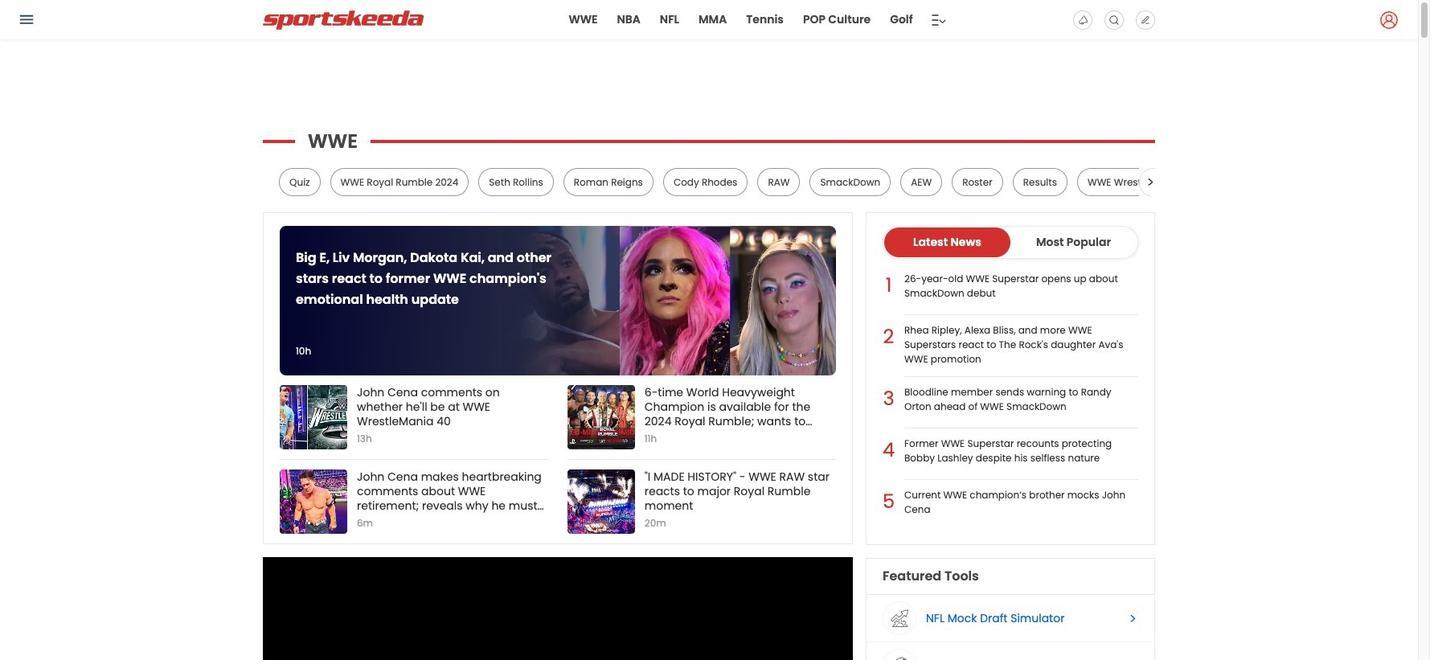 Task type: describe. For each thing, give the bounding box(es) containing it.
big e, liv morgan, dakota kai, and other stars react to former wwe champion's emotional health update image
[[503, 226, 837, 376]]

2 tool img image from the top
[[884, 650, 916, 660]]

john cena comments on whether he'll be at wwe wrestlemania 40 image
[[280, 385, 347, 450]]

john cena makes heartbreaking comments about wwe retirement; reveals why he must hang up his boots soon image
[[280, 470, 347, 534]]

writers home image
[[1141, 15, 1151, 25]]



Task type: locate. For each thing, give the bounding box(es) containing it.
1 tool img image from the top
[[884, 602, 916, 635]]

1 vertical spatial tool img image
[[884, 650, 916, 660]]

sportskeeda logo image
[[263, 10, 424, 29]]

scroll button icon image
[[1148, 178, 1154, 186]]

tool img image
[[884, 602, 916, 635], [884, 650, 916, 660]]

0 vertical spatial tool img image
[[884, 602, 916, 635]]

"i made history" - wwe raw star reacts to major royal rumble moment image
[[568, 470, 635, 534]]

list icon image
[[931, 10, 946, 29]]

6-time world heavyweight champion is available for the 2024 royal rumble; wants to return image
[[568, 385, 635, 450]]



Task type: vqa. For each thing, say whether or not it's contained in the screenshot.
the bottom with
no



